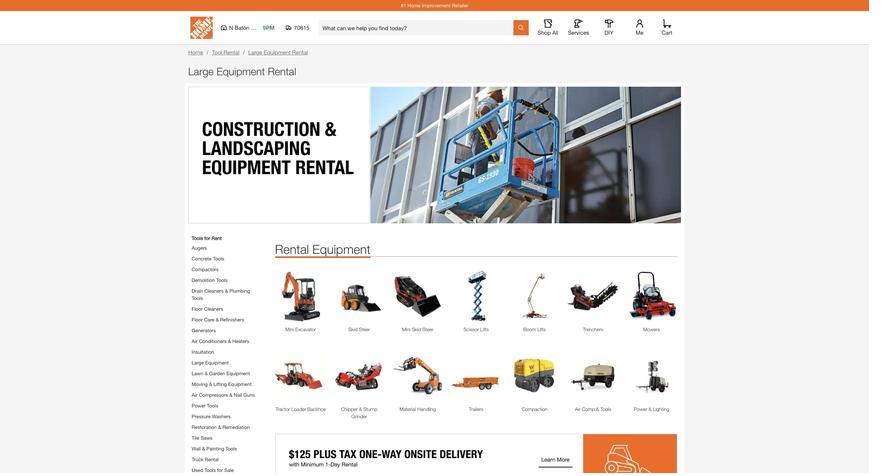 Task type: locate. For each thing, give the bounding box(es) containing it.
floor down drain
[[192, 306, 203, 312]]

home
[[408, 2, 421, 8], [188, 49, 203, 56]]

2 vertical spatial large
[[192, 360, 204, 366]]

washers
[[212, 414, 231, 420]]

scissor lifts
[[464, 327, 489, 333]]

2 vertical spatial air
[[576, 406, 581, 412]]

power
[[192, 403, 206, 409], [634, 406, 648, 412]]

boom lifts image
[[509, 271, 561, 323]]

cleaners for floor
[[204, 306, 223, 312]]

1 horizontal spatial mini
[[402, 327, 411, 333]]

conditioners
[[199, 339, 227, 345]]

1 vertical spatial home
[[188, 49, 203, 56]]

chipper & stump grinder
[[341, 406, 378, 420]]

tile saws link
[[192, 436, 213, 442]]

large equipment rental down 9pm
[[248, 49, 308, 56]]

large down home link on the top of page
[[188, 65, 214, 77]]

saws
[[201, 436, 213, 442]]

0 vertical spatial large equipment rental
[[248, 49, 308, 56]]

1 vertical spatial air
[[192, 393, 198, 398]]

nail
[[234, 393, 242, 398]]

large
[[248, 49, 262, 56], [188, 65, 214, 77], [192, 360, 204, 366]]

floor left care
[[192, 317, 203, 323]]

#1 home improvement retailer
[[401, 2, 469, 8]]

floor for floor cleaners
[[192, 306, 203, 312]]

shop
[[538, 29, 551, 36]]

grinder
[[352, 414, 367, 420]]

floor cleaners
[[192, 306, 223, 312]]

air inside air comp & tools link
[[576, 406, 581, 412]]

tool rental link
[[212, 49, 240, 56]]

home left tool
[[188, 49, 203, 56]]

air up insultation link
[[192, 339, 198, 345]]

large equipment link
[[192, 360, 229, 366]]

air comp & tools image
[[568, 351, 619, 402]]

1 horizontal spatial steer
[[423, 327, 434, 333]]

diy button
[[599, 19, 621, 36]]

large down the rouge
[[248, 49, 262, 56]]

truck rental
[[192, 457, 219, 463]]

material handling
[[400, 406, 436, 412]]

1 horizontal spatial lifts
[[538, 327, 546, 333]]

cleaners inside drain cleaners & plumbing tools
[[205, 288, 224, 294]]

equipment
[[264, 49, 291, 56], [217, 65, 265, 77], [313, 242, 371, 257], [205, 360, 229, 366], [227, 371, 250, 377], [228, 382, 252, 388]]

1 vertical spatial cleaners
[[204, 306, 223, 312]]

0 vertical spatial air
[[192, 339, 198, 345]]

services button
[[568, 19, 590, 36]]

& up grinder
[[359, 406, 362, 412]]

power left lighting
[[634, 406, 648, 412]]

pressure washers
[[192, 414, 231, 420]]

0 horizontal spatial power
[[192, 403, 206, 409]]

tools
[[192, 236, 203, 242], [213, 256, 224, 262], [216, 278, 228, 284], [192, 296, 203, 302], [207, 403, 218, 409], [601, 406, 612, 412], [226, 446, 237, 452]]

large for large equipment "link" at the left of page
[[192, 360, 204, 366]]

tools down drain
[[192, 296, 203, 302]]

large up lawn
[[192, 360, 204, 366]]

0 horizontal spatial skid
[[349, 327, 358, 333]]

generators link
[[192, 328, 216, 334]]

cleaners down demolition tools at the bottom of page
[[205, 288, 224, 294]]

n baton rouge
[[229, 24, 268, 31]]

moving
[[192, 382, 208, 388]]

2 skid from the left
[[412, 327, 421, 333]]

0 vertical spatial large
[[248, 49, 262, 56]]

& left plumbing
[[225, 288, 228, 294]]

me button
[[629, 19, 651, 36]]

skid down skid steer image
[[349, 327, 358, 333]]

air for air compressors & nail guns
[[192, 393, 198, 398]]

& inside drain cleaners & plumbing tools
[[225, 288, 228, 294]]

trenchers
[[584, 327, 604, 333]]

& right care
[[216, 317, 219, 323]]

1 steer from the left
[[359, 327, 370, 333]]

power for power & lighting
[[634, 406, 648, 412]]

1 lifts from the left
[[481, 327, 489, 333]]

lifts for scissor lifts
[[481, 327, 489, 333]]

1 horizontal spatial skid
[[412, 327, 421, 333]]

drain cleaners & plumbing tools link
[[192, 288, 250, 302]]

lifts for boom lifts
[[538, 327, 546, 333]]

concrete tools link
[[192, 256, 224, 262]]

chipper & stump grinder link
[[334, 406, 385, 420]]

9pm
[[263, 24, 275, 31]]

cleaners
[[205, 288, 224, 294], [204, 306, 223, 312]]

moving & lifting equipment
[[192, 382, 252, 388]]

tractor loader backhoe
[[276, 406, 326, 412]]

compaction
[[522, 406, 548, 412]]

0 vertical spatial cleaners
[[205, 288, 224, 294]]

large for large equipment rental link
[[248, 49, 262, 56]]

0 horizontal spatial steer
[[359, 327, 370, 333]]

n
[[229, 24, 233, 31]]

2 mini from the left
[[402, 327, 411, 333]]

tractor loader image
[[275, 351, 327, 402]]

guns
[[244, 393, 255, 398]]

1 mini from the left
[[286, 327, 294, 333]]

air down moving on the bottom left
[[192, 393, 198, 398]]

generators
[[192, 328, 216, 334]]

demolition
[[192, 278, 215, 284]]

lifts right the 'scissor'
[[481, 327, 489, 333]]

0 horizontal spatial home
[[188, 49, 203, 56]]

steer down skid steer image
[[359, 327, 370, 333]]

trailers link
[[451, 406, 502, 413]]

large equipment rental down 'tool rental'
[[188, 65, 296, 77]]

2 steer from the left
[[423, 327, 434, 333]]

$125 plus banner image
[[275, 434, 678, 474]]

cart
[[662, 29, 673, 36]]

chipper
[[341, 406, 358, 412]]

power & lighting
[[634, 406, 670, 412]]

tools for rent
[[192, 236, 222, 242]]

lifts right boom
[[538, 327, 546, 333]]

truck rental link
[[192, 457, 219, 463]]

0 horizontal spatial lifts
[[481, 327, 489, 333]]

tools down the compressors
[[207, 403, 218, 409]]

skid
[[349, 327, 358, 333], [412, 327, 421, 333]]

moving & lifting equipment link
[[192, 382, 252, 388]]

lawn & garden equipment
[[192, 371, 250, 377]]

& down washers
[[218, 425, 221, 431]]

concrete
[[192, 256, 212, 262]]

baton
[[235, 24, 250, 31]]

1 horizontal spatial home
[[408, 2, 421, 8]]

drain cleaners & plumbing tools
[[192, 288, 250, 302]]

air conditioners & heaters
[[192, 339, 249, 345]]

tile
[[192, 436, 199, 442]]

1 floor from the top
[[192, 306, 203, 312]]

boom lifts link
[[509, 326, 561, 333]]

1 horizontal spatial power
[[634, 406, 648, 412]]

home right the #1
[[408, 2, 421, 8]]

material handling image
[[392, 351, 444, 402]]

insultation link
[[192, 350, 214, 355]]

skid down mini skid steer image
[[412, 327, 421, 333]]

power up pressure
[[192, 403, 206, 409]]

mini skid steer
[[402, 327, 434, 333]]

compactors link
[[192, 267, 219, 273]]

restoration & remediation
[[192, 425, 250, 431]]

1 vertical spatial floor
[[192, 317, 203, 323]]

air for air comp & tools
[[576, 406, 581, 412]]

steer down mini skid steer image
[[423, 327, 434, 333]]

backhoe
[[308, 406, 326, 412]]

2 lifts from the left
[[538, 327, 546, 333]]

& right 'wall'
[[202, 446, 205, 452]]

air left comp
[[576, 406, 581, 412]]

excavator
[[296, 327, 316, 333]]

0 horizontal spatial mini
[[286, 327, 294, 333]]

2 floor from the top
[[192, 317, 203, 323]]

skid steer image
[[334, 271, 385, 323]]

trailers image
[[451, 351, 502, 402]]

augers
[[192, 245, 207, 251]]

0 vertical spatial floor
[[192, 306, 203, 312]]

cleaners up 'floor care & refinishers' link
[[204, 306, 223, 312]]

comp
[[582, 406, 595, 412]]

demolition tools
[[192, 278, 228, 284]]



Task type: describe. For each thing, give the bounding box(es) containing it.
rent
[[212, 236, 222, 242]]

chipper image
[[334, 351, 385, 402]]

air conditioners & heaters link
[[192, 339, 249, 345]]

tractor
[[276, 406, 290, 412]]

tools right comp
[[601, 406, 612, 412]]

What can we help you find today? search field
[[323, 20, 513, 35]]

air compressors & nail guns
[[192, 393, 255, 398]]

#1
[[401, 2, 407, 8]]

material
[[400, 406, 416, 412]]

air compressors & nail guns link
[[192, 393, 255, 398]]

lawn & garden equipment link
[[192, 371, 250, 377]]

compaction link
[[509, 406, 561, 413]]

mowers
[[644, 327, 661, 333]]

wall & painting tools link
[[192, 446, 237, 452]]

tool
[[212, 49, 222, 56]]

cleaners for drain
[[205, 288, 224, 294]]

skid steer link
[[334, 326, 385, 333]]

insultation
[[192, 350, 214, 355]]

mini excavator
[[286, 327, 316, 333]]

wall
[[192, 446, 201, 452]]

power tools
[[192, 403, 218, 409]]

loader
[[292, 406, 306, 412]]

lawn
[[192, 371, 204, 377]]

1 skid from the left
[[349, 327, 358, 333]]

boom
[[524, 327, 537, 333]]

stump
[[364, 406, 378, 412]]

restoration & remediation link
[[192, 425, 250, 431]]

the home depot logo image
[[190, 17, 213, 39]]

tools right concrete
[[213, 256, 224, 262]]

1 vertical spatial large equipment rental
[[188, 65, 296, 77]]

retailer
[[452, 2, 469, 8]]

refinishers
[[220, 317, 244, 323]]

material handling link
[[392, 406, 444, 413]]

compressors
[[199, 393, 228, 398]]

shop all button
[[537, 19, 560, 36]]

concrete tools
[[192, 256, 224, 262]]

floor cleaners link
[[192, 306, 223, 312]]

skid steer
[[349, 327, 370, 333]]

mowers link
[[626, 326, 678, 333]]

demolition tools link
[[192, 278, 228, 284]]

restoration
[[192, 425, 217, 431]]

home link
[[188, 49, 203, 56]]

scissor lifts link
[[451, 326, 502, 333]]

power & lighting link
[[626, 406, 678, 413]]

scissor lifts image
[[451, 271, 502, 323]]

& left lighting
[[649, 406, 652, 412]]

pressure washers link
[[192, 414, 231, 420]]

0 vertical spatial home
[[408, 2, 421, 8]]

& inside 'chipper & stump grinder'
[[359, 406, 362, 412]]

cart link
[[660, 19, 675, 36]]

pressure
[[192, 414, 211, 420]]

tools right painting
[[226, 446, 237, 452]]

boom lifts
[[524, 327, 546, 333]]

1 vertical spatial large
[[188, 65, 214, 77]]

tools up augers
[[192, 236, 203, 242]]

mini for mini skid steer
[[402, 327, 411, 333]]

rental equipment
[[275, 242, 371, 257]]

air comp & tools
[[576, 406, 612, 412]]

rouge
[[251, 24, 268, 31]]

& right lawn
[[205, 371, 208, 377]]

scissor
[[464, 327, 479, 333]]

lifting
[[214, 382, 227, 388]]

garden
[[209, 371, 225, 377]]

floor care & refinishers
[[192, 317, 244, 323]]

air for air conditioners & heaters
[[192, 339, 198, 345]]

services
[[568, 29, 590, 36]]

tractor loader backhoe link
[[275, 406, 327, 413]]

shop all
[[538, 29, 559, 36]]

power & lighting image
[[626, 351, 678, 402]]

tools up drain cleaners & plumbing tools
[[216, 278, 228, 284]]

heaters
[[233, 339, 249, 345]]

tools inside drain cleaners & plumbing tools
[[192, 296, 203, 302]]

air comp & tools link
[[568, 406, 619, 413]]

trenchers image
[[568, 271, 619, 323]]

trailers
[[469, 406, 484, 412]]

the indoor tools you need to get the job done - rent now image
[[188, 87, 682, 224]]

for
[[205, 236, 210, 242]]

large equipment rental link
[[248, 49, 308, 56]]

remediation
[[223, 425, 250, 431]]

truck
[[192, 457, 204, 463]]

& left the nail on the left bottom
[[230, 393, 233, 398]]

wall & painting tools
[[192, 446, 237, 452]]

& left heaters
[[228, 339, 231, 345]]

& right comp
[[597, 406, 600, 412]]

steer inside mini skid steer link
[[423, 327, 434, 333]]

steer inside 'skid steer' link
[[359, 327, 370, 333]]

mini excavator link
[[275, 326, 327, 333]]

compaction image
[[509, 351, 561, 402]]

mowers image
[[626, 271, 678, 323]]

power for power tools
[[192, 403, 206, 409]]

large equipment
[[192, 360, 229, 366]]

handling
[[418, 406, 436, 412]]

lighting
[[654, 406, 670, 412]]

& left "lifting"
[[209, 382, 212, 388]]

augers link
[[192, 245, 207, 251]]

all
[[553, 29, 559, 36]]

tile saws
[[192, 436, 213, 442]]

floor for floor care & refinishers
[[192, 317, 203, 323]]

mini excavator image
[[275, 271, 327, 323]]

mini skid steer image
[[392, 271, 444, 323]]

mini for mini excavator
[[286, 327, 294, 333]]



Task type: vqa. For each thing, say whether or not it's contained in the screenshot.
Plumbing
yes



